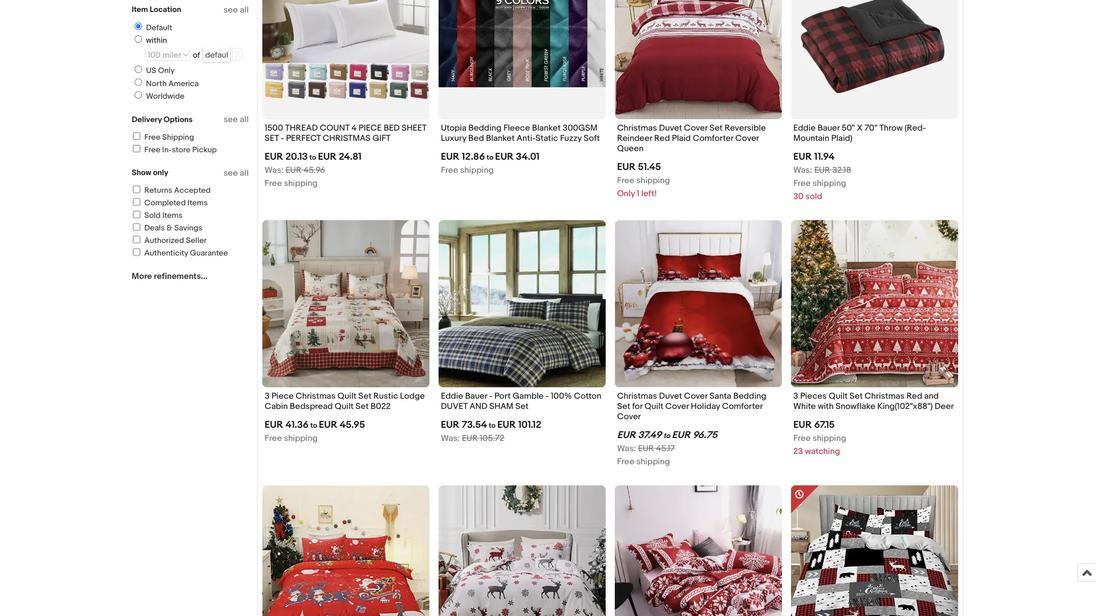 Task type: locate. For each thing, give the bounding box(es) containing it.
set left reversible
[[710, 123, 723, 133]]

blanket up static
[[532, 123, 561, 133]]

2 see all from the top
[[224, 114, 249, 125]]

only
[[153, 168, 168, 178]]

lodge
[[400, 391, 425, 401]]

eur left 34.01 at the top
[[495, 151, 514, 163]]

to up 105.72
[[489, 421, 496, 430]]

all for free shipping
[[240, 114, 249, 125]]

set up the snowflake
[[850, 391, 863, 401]]

eur up '45.17'
[[672, 429, 691, 441]]

to inside eur 41.36 to eur 45.95 free shipping
[[310, 421, 317, 430]]

to for 37.49
[[664, 431, 670, 440]]

3 see all button from the top
[[224, 168, 249, 178]]

eddie inside eddie bauer - port gamble - 100% cotton duvet and sham set
[[441, 391, 463, 401]]

free up 30
[[794, 178, 811, 188]]

0 horizontal spatial items
[[162, 211, 183, 220]]

free down 'for'
[[617, 456, 635, 467]]

free inside "eur 67.15 free shipping 23 watching"
[[794, 433, 811, 443]]

duvet up 37.49
[[659, 391, 682, 401]]

christmas up king(102"x88")
[[865, 391, 905, 401]]

eur
[[265, 151, 283, 163], [318, 151, 337, 163], [441, 151, 460, 163], [495, 151, 514, 163], [794, 151, 812, 163], [617, 161, 636, 173], [286, 165, 302, 175], [814, 165, 831, 175], [265, 419, 283, 431], [319, 419, 337, 431], [441, 419, 460, 431], [497, 419, 516, 431], [794, 419, 812, 431], [617, 429, 636, 441], [672, 429, 691, 441], [462, 433, 478, 443], [638, 443, 654, 454]]

piece
[[272, 391, 294, 401]]

bedding right santa
[[733, 391, 767, 401]]

1 all from the top
[[240, 5, 249, 15]]

shipping inside 'eur 51.45 free shipping only 1 left!'
[[637, 175, 670, 186]]

2 vertical spatial see
[[224, 168, 238, 178]]

eur 12.86 to eur 34.01 free shipping
[[441, 151, 540, 175]]

Default radio
[[135, 23, 142, 30]]

shipping down 41.36
[[284, 433, 318, 443]]

1 vertical spatial items
[[162, 211, 183, 220]]

default link
[[130, 23, 174, 33]]

free inside eur 12.86 to eur 34.01 free shipping
[[441, 165, 458, 175]]

eddie
[[794, 123, 816, 133], [441, 391, 463, 401]]

gift
[[372, 133, 391, 143]]

was: down duvet
[[441, 433, 460, 443]]

shipping inside 'eur 37.49 to eur 96.75 was: eur 45.17 free shipping'
[[637, 456, 670, 467]]

3 up cabin
[[265, 391, 270, 401]]

eddie up duvet
[[441, 391, 463, 401]]

shipping down the 32.18
[[813, 178, 846, 188]]

US Only radio
[[135, 66, 142, 73]]

was: inside 'eur 37.49 to eur 96.75 was: eur 45.17 free shipping'
[[617, 443, 636, 454]]

deer
[[935, 401, 954, 411]]

bed
[[468, 133, 484, 143]]

0 vertical spatial bauer
[[818, 123, 840, 133]]

eur left 37.49
[[617, 429, 636, 441]]

1 vertical spatial eddie
[[441, 391, 463, 401]]

to up the "45.96"
[[310, 153, 316, 162]]

bauer inside "eddie bauer 50" x 70" throw (red- mountain plaid)"
[[818, 123, 840, 133]]

christmas duvet cover queen set deer snowflake printed christmas bedding set 3 p image
[[791, 486, 958, 616]]

only inside 'eur 51.45 free shipping only 1 left!'
[[617, 188, 635, 199]]

comforter down santa
[[722, 401, 763, 411]]

set left 'for'
[[617, 401, 630, 411]]

items for sold items
[[162, 211, 183, 220]]

1 vertical spatial only
[[617, 188, 635, 199]]

shipping down '45.17'
[[637, 456, 670, 467]]

100%
[[551, 391, 572, 401]]

red left plaid
[[654, 133, 670, 143]]

2 see all button from the top
[[224, 114, 249, 125]]

free down cabin
[[265, 433, 282, 443]]

37.49
[[638, 429, 662, 441]]

2 vertical spatial see all
[[224, 168, 249, 178]]

2 duvet from the top
[[659, 391, 682, 401]]

1 vertical spatial duvet
[[659, 391, 682, 401]]

shipping down the "45.96"
[[284, 178, 318, 188]]

was:
[[265, 165, 284, 175], [794, 165, 812, 175], [441, 433, 460, 443], [617, 443, 636, 454]]

christmas up reindeer
[[617, 123, 657, 133]]

eur down set
[[265, 151, 283, 163]]

snowflake
[[836, 401, 876, 411]]

christmas duvet cover set reversible reindeer red plaid comforter cover queen
[[617, 123, 766, 154]]

free down luxury
[[441, 165, 458, 175]]

Completed Items checkbox
[[133, 198, 140, 206]]

2 all from the top
[[240, 114, 249, 125]]

0 vertical spatial red
[[654, 133, 670, 143]]

completed
[[144, 198, 186, 208]]

eur 11.94 was: eur 32.18 free shipping 30 sold
[[794, 151, 851, 201]]

duvet up plaid
[[659, 123, 682, 133]]

0 horizontal spatial 3
[[265, 391, 270, 401]]

cover up holiday
[[684, 391, 708, 401]]

to up '45.17'
[[664, 431, 670, 440]]

was: inside the eur 73.54 to eur 101.12 was: eur 105.72
[[441, 433, 460, 443]]

3 inside the 3 pieces quilt set christmas red and white with snowflake king(102"x88") deer
[[794, 391, 798, 401]]

2 3 from the left
[[794, 391, 798, 401]]

1 vertical spatial bedding
[[733, 391, 767, 401]]

Returns Accepted checkbox
[[133, 186, 140, 193]]

&
[[167, 223, 172, 233]]

0 vertical spatial see all
[[224, 5, 249, 15]]

was: down set
[[265, 165, 284, 175]]

duvet inside the christmas duvet cover set reversible reindeer red plaid comforter cover queen
[[659, 123, 682, 133]]

america
[[168, 79, 199, 88]]

blanket down fleece on the left of the page
[[486, 133, 515, 143]]

3 see from the top
[[224, 168, 238, 178]]

shipping
[[460, 165, 494, 175], [637, 175, 670, 186], [284, 178, 318, 188], [813, 178, 846, 188], [284, 433, 318, 443], [813, 433, 846, 443], [637, 456, 670, 467]]

items up deals & savings
[[162, 211, 183, 220]]

1 horizontal spatial eddie
[[794, 123, 816, 133]]

1 horizontal spatial bedding
[[733, 391, 767, 401]]

1 vertical spatial see
[[224, 114, 238, 125]]

to for 12.86
[[487, 153, 494, 162]]

bauer inside eddie bauer - port gamble - 100% cotton duvet and sham set
[[465, 391, 487, 401]]

watching
[[805, 446, 840, 456]]

bauer up and
[[465, 391, 487, 401]]

utopia bedding fleece blanket 300gsm luxury bed blanket anti-static fuzzy soft link
[[441, 123, 604, 146]]

shipping down "67.15"
[[813, 433, 846, 443]]

0 vertical spatial duvet
[[659, 123, 682, 133]]

0 vertical spatial see
[[224, 5, 238, 15]]

see for free shipping
[[224, 114, 238, 125]]

0 vertical spatial eddie
[[794, 123, 816, 133]]

- left '100%'
[[546, 391, 549, 401]]

eur 37.49 to eur 96.75 was: eur 45.17 free shipping
[[617, 429, 718, 467]]

all
[[240, 5, 249, 15], [240, 114, 249, 125], [240, 168, 249, 178]]

0 horizontal spatial bedding
[[468, 123, 502, 133]]

red inside the christmas duvet cover set reversible reindeer red plaid comforter cover queen
[[654, 133, 670, 143]]

in-
[[162, 145, 172, 155]]

returns accepted
[[144, 186, 211, 195]]

to right 12.86
[[487, 153, 494, 162]]

shipping inside "eur 67.15 free shipping 23 watching"
[[813, 433, 846, 443]]

returns accepted link
[[131, 186, 211, 195]]

eur down white
[[794, 419, 812, 431]]

to inside 'eur 37.49 to eur 96.75 was: eur 45.17 free shipping'
[[664, 431, 670, 440]]

duvet inside christmas duvet cover santa bedding set for quilt cover holiday comforter cover
[[659, 391, 682, 401]]

1 horizontal spatial bauer
[[818, 123, 840, 133]]

comforter inside christmas duvet cover santa bedding set for quilt cover holiday comforter cover
[[722, 401, 763, 411]]

seller
[[186, 236, 207, 246]]

- inside the 1500 thread count 4 piece bed sheet set - perfect christmas gift
[[281, 133, 284, 143]]

1 vertical spatial bauer
[[465, 391, 487, 401]]

3 for eur 67.15
[[794, 391, 798, 401]]

eddie up mountain
[[794, 123, 816, 133]]

eddie bauer - port gamble - 100% cotton duvet and sham set
[[441, 391, 601, 411]]

x
[[857, 123, 863, 133]]

2 see from the top
[[224, 114, 238, 125]]

0 vertical spatial bedding
[[468, 123, 502, 133]]

0 horizontal spatial -
[[281, 133, 284, 143]]

north america link
[[130, 78, 201, 88]]

shipping
[[162, 132, 194, 142]]

North America radio
[[135, 78, 142, 86]]

12.86
[[462, 151, 485, 163]]

options
[[164, 115, 193, 124]]

christmas up 'for'
[[617, 391, 657, 401]]

see for returns accepted
[[224, 168, 238, 178]]

eur 73.54 to eur 101.12 was: eur 105.72
[[441, 419, 541, 443]]

christmas inside christmas duvet cover santa bedding set for quilt cover holiday comforter cover
[[617, 391, 657, 401]]

1 horizontal spatial red
[[907, 391, 923, 401]]

to inside the eur 73.54 to eur 101.12 was: eur 105.72
[[489, 421, 496, 430]]

shipping inside eur 41.36 to eur 45.95 free shipping
[[284, 433, 318, 443]]

bedding inside utopia bedding fleece blanket 300gsm luxury bed blanket anti-static fuzzy soft
[[468, 123, 502, 133]]

cover down reversible
[[735, 133, 759, 143]]

eur inside 'eur 51.45 free shipping only 1 left!'
[[617, 161, 636, 173]]

- left port at the bottom left of page
[[489, 391, 493, 401]]

quilt
[[338, 391, 357, 401], [829, 391, 848, 401], [335, 401, 354, 411], [645, 401, 664, 411]]

items down accepted
[[188, 198, 208, 208]]

70"
[[865, 123, 878, 133]]

0 vertical spatial items
[[188, 198, 208, 208]]

0 vertical spatial see all button
[[224, 5, 249, 15]]

eur down duvet
[[441, 419, 460, 431]]

was: up 30
[[794, 165, 812, 175]]

see all button for default
[[224, 5, 249, 15]]

comforter right plaid
[[693, 133, 734, 143]]

completed items link
[[131, 198, 208, 208]]

deals & savings link
[[131, 223, 202, 233]]

free down set
[[265, 178, 282, 188]]

3
[[265, 391, 270, 401], [794, 391, 798, 401]]

bauer up plaid)
[[818, 123, 840, 133]]

0 horizontal spatial bauer
[[465, 391, 487, 401]]

4
[[352, 123, 357, 133]]

1 see all from the top
[[224, 5, 249, 15]]

free inside "eur 11.94 was: eur 32.18 free shipping 30 sold"
[[794, 178, 811, 188]]

set inside christmas duvet cover santa bedding set for quilt cover holiday comforter cover
[[617, 401, 630, 411]]

red up king(102"x88")
[[907, 391, 923, 401]]

was: left '45.17'
[[617, 443, 636, 454]]

0 horizontal spatial eddie
[[441, 391, 463, 401]]

1 horizontal spatial 3
[[794, 391, 798, 401]]

1 vertical spatial red
[[907, 391, 923, 401]]

1 vertical spatial see all button
[[224, 114, 249, 125]]

north america
[[146, 79, 199, 88]]

b022
[[371, 401, 391, 411]]

3 pieces quilt set christmas red and white with snowflake king(102"x88") deer image
[[791, 220, 958, 387]]

set left b022
[[356, 401, 369, 411]]

more
[[132, 271, 152, 282]]

Authenticity Guarantee checkbox
[[133, 248, 140, 256]]

eur 41.36 to eur 45.95 free shipping
[[265, 419, 365, 443]]

0 horizontal spatial blanket
[[486, 133, 515, 143]]

shipping up left!
[[637, 175, 670, 186]]

accepted
[[174, 186, 211, 195]]

eur left 45.95
[[319, 419, 337, 431]]

3 inside 3 piece christmas quilt set rustic lodge cabin bedspread quilt set b022
[[265, 391, 270, 401]]

- right set
[[281, 133, 284, 143]]

to inside eur 20.13 to eur 24.81 was: eur 45.96 free shipping
[[310, 153, 316, 162]]

see all for default
[[224, 5, 249, 15]]

us only link
[[130, 66, 177, 76]]

duvet
[[441, 401, 468, 411]]

and
[[470, 401, 488, 411]]

set
[[710, 123, 723, 133], [358, 391, 372, 401], [850, 391, 863, 401], [356, 401, 369, 411], [515, 401, 529, 411], [617, 401, 630, 411]]

1 3 from the left
[[265, 391, 270, 401]]

0 vertical spatial all
[[240, 5, 249, 15]]

christmas inside the christmas duvet cover set reversible reindeer red plaid comforter cover queen
[[617, 123, 657, 133]]

to
[[310, 153, 316, 162], [487, 153, 494, 162], [310, 421, 317, 430], [489, 421, 496, 430], [664, 431, 670, 440]]

3 pieces quilt set christmas red and white with snowflake king(102"x88") deer link
[[794, 391, 956, 414]]

only
[[158, 66, 175, 76], [617, 188, 635, 199]]

Free Shipping checkbox
[[133, 132, 140, 140]]

1 vertical spatial all
[[240, 114, 249, 125]]

3 all from the top
[[240, 168, 249, 178]]

cotton
[[574, 391, 601, 401]]

christmas
[[617, 123, 657, 133], [296, 391, 336, 401], [617, 391, 657, 401], [865, 391, 905, 401]]

sham
[[490, 401, 514, 411]]

0 horizontal spatial red
[[654, 133, 670, 143]]

and
[[924, 391, 939, 401]]

2 vertical spatial all
[[240, 168, 249, 178]]

cover up plaid
[[684, 123, 708, 133]]

free down queen
[[617, 175, 635, 186]]

41.36
[[285, 419, 309, 431]]

red
[[654, 133, 670, 143], [907, 391, 923, 401]]

christmas duvet cover santa bedding set for quilt cover holiday comforter cover
[[617, 391, 767, 422]]

1 see from the top
[[224, 5, 238, 15]]

shipping down 12.86
[[460, 165, 494, 175]]

to for 73.54
[[489, 421, 496, 430]]

to for 41.36
[[310, 421, 317, 430]]

bedding up bed
[[468, 123, 502, 133]]

shipping inside eur 20.13 to eur 24.81 was: eur 45.96 free shipping
[[284, 178, 318, 188]]

free up 23
[[794, 433, 811, 443]]

Deals & Savings checkbox
[[133, 223, 140, 231]]

to inside eur 12.86 to eur 34.01 free shipping
[[487, 153, 494, 162]]

1 horizontal spatial only
[[617, 188, 635, 199]]

deals
[[144, 223, 165, 233]]

christmas up bedspread
[[296, 391, 336, 401]]

shipping inside "eur 11.94 was: eur 32.18 free shipping 30 sold"
[[813, 178, 846, 188]]

see all button for returns accepted
[[224, 168, 249, 178]]

item location
[[132, 5, 181, 15]]

0 vertical spatial comforter
[[693, 133, 734, 143]]

duvet
[[659, 123, 682, 133], [659, 391, 682, 401]]

was: inside eur 20.13 to eur 24.81 was: eur 45.96 free shipping
[[265, 165, 284, 175]]

only up the north america link
[[158, 66, 175, 76]]

0 horizontal spatial only
[[158, 66, 175, 76]]

1 duvet from the top
[[659, 123, 682, 133]]

eddie for eur 73.54
[[441, 391, 463, 401]]

1 horizontal spatial blanket
[[532, 123, 561, 133]]

more refinements... button
[[132, 271, 208, 282]]

eur 67.15 free shipping 23 watching
[[794, 419, 846, 456]]

3 see all from the top
[[224, 168, 249, 178]]

eur down luxury
[[441, 151, 460, 163]]

returns
[[144, 186, 172, 195]]

3 up white
[[794, 391, 798, 401]]

set
[[265, 133, 279, 143]]

see all button
[[224, 5, 249, 15], [224, 114, 249, 125], [224, 168, 249, 178]]

was: for 101.12
[[441, 433, 460, 443]]

set down gamble
[[515, 401, 529, 411]]

free inside eur 20.13 to eur 24.81 was: eur 45.96 free shipping
[[265, 178, 282, 188]]

2 vertical spatial see all button
[[224, 168, 249, 178]]

see all
[[224, 5, 249, 15], [224, 114, 249, 125], [224, 168, 249, 178]]

christmas inside 3 piece christmas quilt set rustic lodge cabin bedspread quilt set b022
[[296, 391, 336, 401]]

to right 41.36
[[310, 421, 317, 430]]

1 see all button from the top
[[224, 5, 249, 15]]

eur down queen
[[617, 161, 636, 173]]

anti-
[[517, 133, 536, 143]]

1 vertical spatial see all
[[224, 114, 249, 125]]

eddie bauer - port gamble - 100% cotton duvet and sham set link
[[441, 391, 604, 414]]

utopia
[[441, 123, 467, 133]]

location
[[150, 5, 181, 15]]

free inside 'eur 51.45 free shipping only 1 left!'
[[617, 175, 635, 186]]

completed items
[[144, 198, 208, 208]]

1 vertical spatial comforter
[[722, 401, 763, 411]]

only left 1
[[617, 188, 635, 199]]

1 horizontal spatial items
[[188, 198, 208, 208]]

blanket
[[532, 123, 561, 133], [486, 133, 515, 143]]

fuzzy
[[560, 133, 582, 143]]

port
[[495, 391, 511, 401]]

bauer for eur 73.54
[[465, 391, 487, 401]]

eddie inside "eddie bauer 50" x 70" throw (red- mountain plaid)"
[[794, 123, 816, 133]]



Task type: describe. For each thing, give the bounding box(es) containing it.
1500
[[265, 123, 283, 133]]

11.94
[[814, 151, 835, 163]]

2020 new christmas snowflake family bedding set 3/4 piece quilt cover home image
[[615, 486, 782, 616]]

3 piece christmas quilt set rustic lodge cabin bedspread quilt set b022 image
[[262, 220, 430, 387]]

refinements...
[[154, 271, 208, 282]]

christmas
[[323, 133, 371, 143]]

item
[[132, 5, 148, 15]]

savings
[[174, 223, 202, 233]]

free in-store pickup
[[144, 145, 217, 155]]

51.45
[[638, 161, 661, 173]]

eur down mountain
[[794, 151, 812, 163]]

set inside the 3 pieces quilt set christmas red and white with snowflake king(102"x88") deer
[[850, 391, 863, 401]]

christmas inside the 3 pieces quilt set christmas red and white with snowflake king(102"x88") deer
[[865, 391, 905, 401]]

santa
[[710, 391, 732, 401]]

count
[[320, 123, 350, 133]]

king(102"x88")
[[878, 401, 933, 411]]

default text field
[[202, 47, 231, 63]]

eur up the "45.96"
[[318, 151, 337, 163]]

eur down the sham
[[497, 419, 516, 431]]

more refinements...
[[132, 271, 208, 282]]

christmas duvet cover set reversible reindeer red plaid comforter cover queen image
[[615, 0, 782, 119]]

reversible
[[725, 123, 766, 133]]

quilt inside the 3 pieces quilt set christmas red and white with snowflake king(102"x88") deer
[[829, 391, 848, 401]]

2 horizontal spatial -
[[546, 391, 549, 401]]

Sold Items checkbox
[[133, 211, 140, 218]]

eur down "11.94"
[[814, 165, 831, 175]]

christmas duvet cover santa bedding set for quilt cover holiday comforter cover image
[[615, 220, 782, 387]]

within radio
[[135, 35, 142, 43]]

holiday
[[691, 401, 720, 411]]

20.13
[[285, 151, 308, 163]]

free shipping
[[144, 132, 194, 142]]

show only
[[132, 168, 168, 178]]

fleece
[[504, 123, 530, 133]]

30
[[794, 191, 804, 201]]

sold items
[[144, 211, 183, 220]]

free inside 'eur 37.49 to eur 96.75 was: eur 45.17 free shipping'
[[617, 456, 635, 467]]

authorized
[[144, 236, 184, 246]]

see all for returns accepted
[[224, 168, 249, 178]]

was: inside "eur 11.94 was: eur 32.18 free shipping 30 sold"
[[794, 165, 812, 175]]

see for default
[[224, 5, 238, 15]]

eddie bauer - port gamble - 100% cotton  duvet and sham set image
[[439, 220, 606, 387]]

101.12
[[518, 419, 541, 431]]

1 horizontal spatial -
[[489, 391, 493, 401]]

static
[[536, 133, 558, 143]]

all for default
[[240, 5, 249, 15]]

45.95
[[340, 419, 365, 431]]

1500 thread count 4 piece bed sheet set - perfect christmas gift image
[[262, 0, 430, 101]]

bauer for eur 11.94
[[818, 123, 840, 133]]

eddie bauer 50" x 70" throw (red-mountain plaid) image
[[791, 0, 958, 119]]

utopia bedding fleece blanket 300gsm luxury bed blanket anti-static fuzzy soft
[[441, 123, 600, 143]]

us
[[146, 66, 156, 76]]

eur down 73.54
[[462, 433, 478, 443]]

duvet for 37.49
[[659, 391, 682, 401]]

plaid)
[[831, 133, 853, 143]]

north
[[146, 79, 167, 88]]

authenticity guarantee link
[[131, 248, 228, 258]]

300gsm
[[563, 123, 598, 133]]

within
[[146, 36, 167, 45]]

soft
[[584, 133, 600, 143]]

67.15
[[814, 419, 835, 431]]

shipping inside eur 12.86 to eur 34.01 free shipping
[[460, 165, 494, 175]]

go image
[[233, 51, 241, 59]]

sold
[[144, 211, 161, 220]]

all for returns accepted
[[240, 168, 249, 178]]

eur 20.13 to eur 24.81 was: eur 45.96 free shipping
[[265, 151, 362, 188]]

45.96
[[304, 165, 325, 175]]

bedding inside christmas duvet cover santa bedding set for quilt cover holiday comforter cover
[[733, 391, 767, 401]]

free left the in-
[[144, 145, 160, 155]]

see all for free shipping
[[224, 114, 249, 125]]

default
[[146, 23, 172, 33]]

to for 20.13
[[310, 153, 316, 162]]

set up b022
[[358, 391, 372, 401]]

23
[[794, 446, 803, 456]]

1500 thread count 4 piece bed sheet set - perfect christmas gift link
[[265, 123, 427, 146]]

show
[[132, 168, 151, 178]]

delivery
[[132, 115, 162, 124]]

free inside eur 41.36 to eur 45.95 free shipping
[[265, 433, 282, 443]]

free right the free shipping checkbox
[[144, 132, 160, 142]]

quilt inside christmas duvet cover santa bedding set for quilt cover holiday comforter cover
[[645, 401, 664, 411]]

items for completed items
[[188, 198, 208, 208]]

delivery options
[[132, 115, 193, 124]]

utopia bedding fleece blanket 300gsm luxury bed blanket anti-static fuzzy soft image
[[439, 0, 606, 87]]

christmas duvet cover set reversible reindeer red plaid comforter cover queen link
[[617, 123, 780, 157]]

free shipping link
[[131, 132, 194, 142]]

0 vertical spatial only
[[158, 66, 175, 76]]

Free In-store Pickup checkbox
[[133, 145, 140, 152]]

set inside the christmas duvet cover set reversible reindeer red plaid comforter cover queen
[[710, 123, 723, 133]]

set inside eddie bauer - port gamble - 100% cotton duvet and sham set
[[515, 401, 529, 411]]

105.72
[[480, 433, 504, 443]]

eur inside "eur 67.15 free shipping 23 watching"
[[794, 419, 812, 431]]

comforter inside the christmas duvet cover set reversible reindeer red plaid comforter cover queen
[[693, 133, 734, 143]]

thread
[[285, 123, 318, 133]]

christmas duvet cover santa bedding set for quilt cover holiday comforter cover link
[[617, 391, 780, 425]]

eur down 37.49
[[638, 443, 654, 454]]

eur down '20.13'
[[286, 165, 302, 175]]

24.81
[[339, 151, 362, 163]]

cover left holiday
[[665, 401, 689, 411]]

rustic
[[374, 391, 398, 401]]

mountain
[[794, 133, 830, 143]]

cover down 'for'
[[617, 412, 641, 422]]

christmas duvet cover set, red santa claus deer pattern santa claus 01 king image
[[262, 486, 430, 616]]

perfect
[[286, 133, 321, 143]]

christmas duvet covers twin size for kids 100% brushed microfiber snowflake rein image
[[439, 486, 606, 616]]

authenticity
[[144, 248, 188, 258]]

with
[[818, 401, 834, 411]]

queen
[[617, 143, 644, 154]]

73.54
[[462, 419, 487, 431]]

(red-
[[905, 123, 926, 133]]

3 piece christmas quilt set rustic lodge cabin bedspread quilt set b022 link
[[265, 391, 427, 414]]

1
[[637, 188, 640, 199]]

eddie bauer 50" x 70" throw (red- mountain plaid)
[[794, 123, 926, 143]]

sold items link
[[131, 211, 183, 220]]

us only
[[146, 66, 175, 76]]

was: for 96.75
[[617, 443, 636, 454]]

32.18
[[832, 165, 851, 175]]

authorized seller
[[144, 236, 207, 246]]

was: for 24.81
[[265, 165, 284, 175]]

Worldwide radio
[[135, 91, 142, 99]]

96.75
[[693, 429, 718, 441]]

eur down cabin
[[265, 419, 283, 431]]

eddie for eur 11.94
[[794, 123, 816, 133]]

worldwide
[[146, 92, 185, 101]]

duvet for 51.45
[[659, 123, 682, 133]]

left!
[[642, 188, 657, 199]]

cabin
[[265, 401, 288, 411]]

authorized seller link
[[131, 236, 207, 246]]

white
[[794, 401, 816, 411]]

see all button for free shipping
[[224, 114, 249, 125]]

eur 51.45 free shipping only 1 left!
[[617, 161, 670, 199]]

authenticity guarantee
[[144, 248, 228, 258]]

Authorized Seller checkbox
[[133, 236, 140, 243]]

plaid
[[672, 133, 691, 143]]

3 for eur 41.36
[[265, 391, 270, 401]]

red inside the 3 pieces quilt set christmas red and white with snowflake king(102"x88") deer
[[907, 391, 923, 401]]

1500 thread count 4 piece bed sheet set - perfect christmas gift
[[265, 123, 427, 143]]



Task type: vqa. For each thing, say whether or not it's contained in the screenshot.
"cotton"
yes



